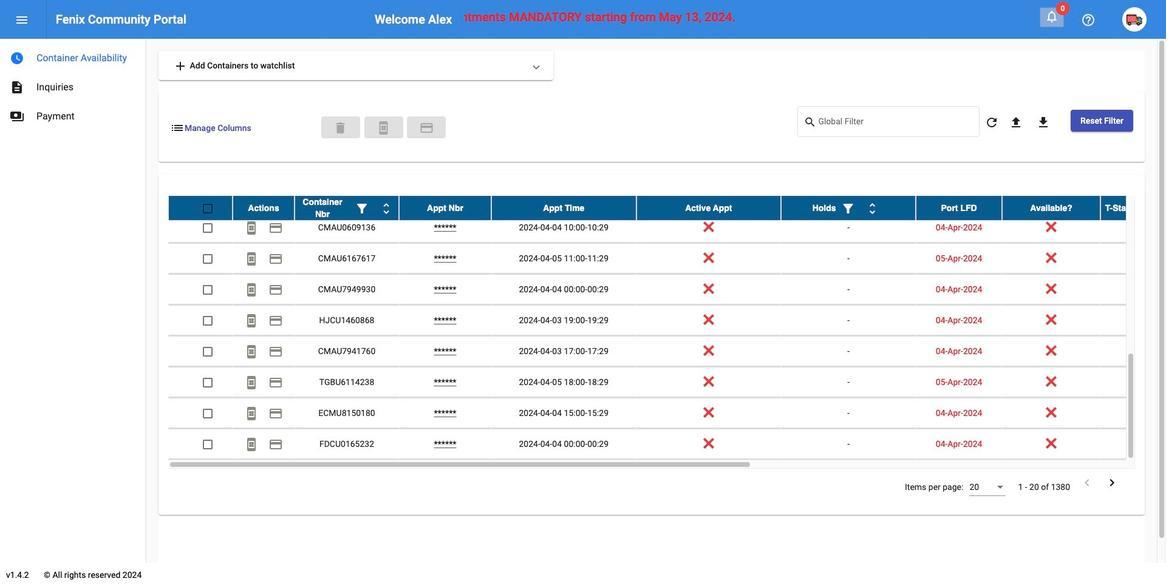 Task type: describe. For each thing, give the bounding box(es) containing it.
9 column header from the left
[[1101, 196, 1166, 220]]

7 row from the top
[[168, 336, 1166, 367]]

cell for 6th row from the bottom
[[1101, 275, 1166, 305]]

cell for ninth row
[[1101, 398, 1166, 429]]

7 column header from the left
[[916, 196, 1002, 220]]

5 row from the top
[[168, 275, 1166, 306]]

1 row from the top
[[168, 182, 1166, 213]]

delete image
[[333, 121, 348, 135]]

2 row from the top
[[168, 196, 1166, 221]]

10 row from the top
[[168, 429, 1166, 460]]

cell for 4th row from the top of the page
[[1101, 244, 1166, 274]]

cell for 1st row
[[1101, 182, 1166, 212]]

1 column header from the left
[[233, 196, 295, 220]]

3 row from the top
[[168, 213, 1166, 244]]

Global Watchlist Filter field
[[818, 119, 973, 129]]

cell for seventh row from the top
[[1101, 336, 1166, 367]]

2 column header from the left
[[295, 196, 399, 220]]



Task type: locate. For each thing, give the bounding box(es) containing it.
6 cell from the top
[[1101, 336, 1166, 367]]

4 column header from the left
[[491, 196, 636, 220]]

5 cell from the top
[[1101, 306, 1166, 336]]

navigation
[[0, 39, 146, 131]]

cell
[[1101, 182, 1166, 212], [1101, 213, 1166, 243], [1101, 244, 1166, 274], [1101, 275, 1166, 305], [1101, 306, 1166, 336], [1101, 336, 1166, 367], [1101, 367, 1166, 398], [1101, 398, 1166, 429], [1101, 429, 1166, 460]]

1 cell from the top
[[1101, 182, 1166, 212]]

3 column header from the left
[[399, 196, 491, 220]]

6 column header from the left
[[781, 196, 916, 220]]

8 column header from the left
[[1002, 196, 1101, 220]]

2 cell from the top
[[1101, 213, 1166, 243]]

cell for fifth row from the bottom of the page
[[1101, 306, 1166, 336]]

no color image
[[1081, 13, 1096, 28], [10, 51, 24, 66], [10, 80, 24, 95], [804, 115, 818, 130], [984, 116, 999, 130], [170, 121, 185, 135], [376, 121, 391, 135], [379, 202, 394, 216], [865, 202, 880, 216], [268, 252, 283, 267], [268, 283, 283, 298], [268, 345, 283, 360], [244, 376, 259, 391], [268, 438, 283, 453], [1080, 476, 1094, 491], [1105, 476, 1119, 491]]

grid
[[168, 182, 1166, 469]]

7 cell from the top
[[1101, 367, 1166, 398]]

4 row from the top
[[168, 244, 1166, 275]]

8 cell from the top
[[1101, 398, 1166, 429]]

column header
[[233, 196, 295, 220], [295, 196, 399, 220], [399, 196, 491, 220], [491, 196, 636, 220], [636, 196, 781, 220], [781, 196, 916, 220], [916, 196, 1002, 220], [1002, 196, 1101, 220], [1101, 196, 1166, 220]]

5 column header from the left
[[636, 196, 781, 220]]

4 cell from the top
[[1101, 275, 1166, 305]]

row
[[168, 182, 1166, 213], [168, 196, 1166, 221], [168, 213, 1166, 244], [168, 244, 1166, 275], [168, 275, 1166, 306], [168, 306, 1166, 336], [168, 336, 1166, 367], [168, 367, 1166, 398], [168, 398, 1166, 429], [168, 429, 1166, 460]]

cell for eighth row from the bottom
[[1101, 213, 1166, 243]]

9 cell from the top
[[1101, 429, 1166, 460]]

cell for 3rd row from the bottom of the page
[[1101, 367, 1166, 398]]

6 row from the top
[[168, 306, 1166, 336]]

8 row from the top
[[168, 367, 1166, 398]]

3 cell from the top
[[1101, 244, 1166, 274]]

cell for 10th row
[[1101, 429, 1166, 460]]

9 row from the top
[[168, 398, 1166, 429]]

no color image
[[1045, 9, 1059, 24], [15, 13, 29, 28], [173, 59, 188, 74], [10, 109, 24, 124], [1009, 116, 1023, 130], [1036, 116, 1051, 130], [419, 121, 434, 135], [244, 190, 259, 205], [268, 190, 283, 205], [355, 202, 369, 216], [841, 202, 855, 216], [244, 221, 259, 236], [268, 221, 283, 236], [244, 252, 259, 267], [244, 283, 259, 298], [244, 314, 259, 329], [268, 314, 283, 329], [244, 345, 259, 360], [268, 376, 283, 391], [244, 407, 259, 422], [268, 407, 283, 422], [244, 438, 259, 453]]



